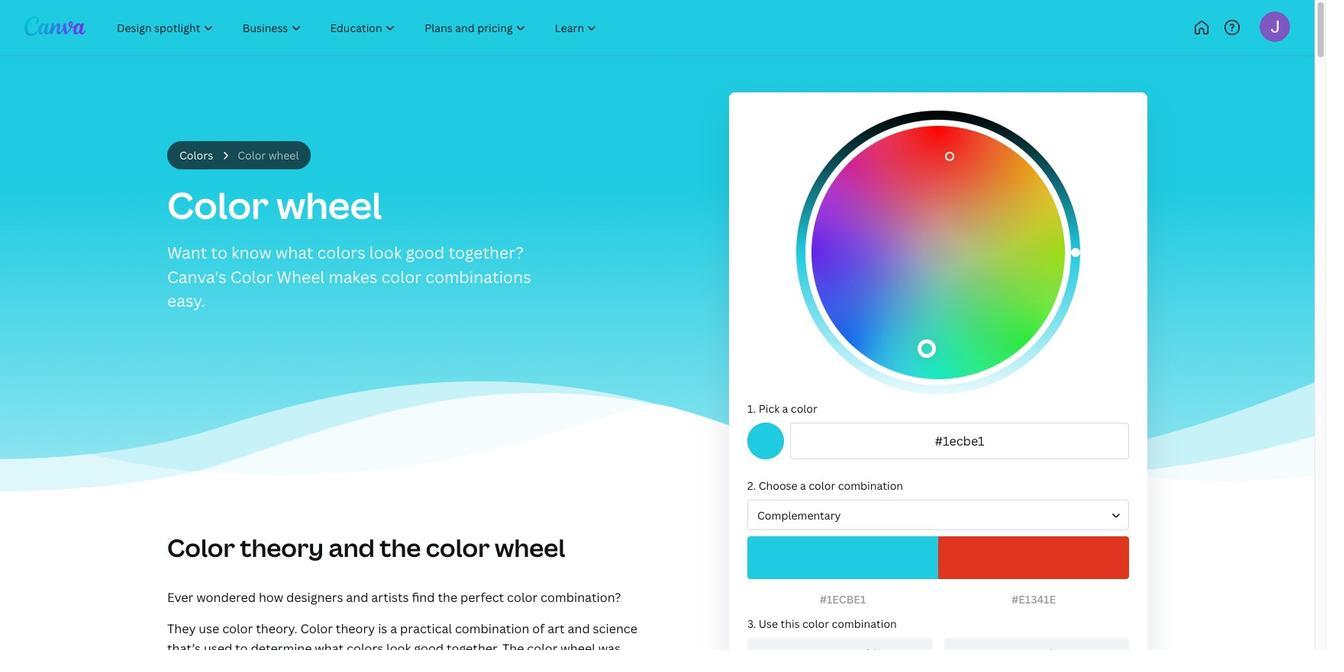 Task type: locate. For each thing, give the bounding box(es) containing it.
ever wondered how designers and artists find the perfect color            combination?
[[167, 589, 621, 606]]

and
[[329, 531, 375, 564], [346, 589, 368, 606], [568, 621, 590, 638]]

and inside they use color theory. color theory is a practical combination of            art and science that's used to determine what colors look good            together. the color wheel wa
[[568, 621, 590, 638]]

science
[[593, 621, 637, 638]]

theory up how
[[240, 531, 324, 564]]

that's
[[167, 640, 201, 650]]

combination right this
[[832, 617, 897, 631]]

want to know what colors look good together? canva's color wheel makes color combinations easy.
[[167, 242, 531, 312]]

2 vertical spatial a
[[390, 621, 397, 638]]

combinations
[[425, 266, 531, 288]]

color
[[238, 148, 266, 163], [167, 180, 269, 230], [230, 266, 273, 288], [167, 531, 235, 564], [300, 621, 333, 638]]

a right pick
[[782, 402, 788, 416]]

colors down is
[[347, 640, 383, 650]]

1 vertical spatial a
[[800, 479, 806, 493]]

and right art
[[568, 621, 590, 638]]

0 vertical spatial look
[[369, 242, 402, 264]]

1 vertical spatial good
[[414, 640, 444, 650]]

theory
[[240, 531, 324, 564], [336, 621, 375, 638]]

how
[[259, 589, 283, 606]]

wheel
[[268, 148, 299, 163], [276, 180, 382, 230], [495, 531, 565, 564], [561, 640, 595, 650]]

slider
[[796, 111, 1080, 395]]

a right choose
[[800, 479, 806, 493]]

1 horizontal spatial to
[[235, 640, 248, 650]]

theory.
[[256, 621, 297, 638]]

1 vertical spatial the
[[438, 589, 457, 606]]

color wheel right the colors
[[238, 148, 299, 163]]

1 horizontal spatial a
[[782, 402, 788, 416]]

combination
[[838, 479, 903, 493], [832, 617, 897, 631], [455, 621, 529, 638]]

a
[[782, 402, 788, 416], [800, 479, 806, 493], [390, 621, 397, 638]]

1 vertical spatial and
[[346, 589, 368, 606]]

2 vertical spatial and
[[568, 621, 590, 638]]

colors
[[317, 242, 365, 264], [347, 640, 383, 650]]

good up combinations
[[406, 242, 445, 264]]

0 vertical spatial good
[[406, 242, 445, 264]]

easy.
[[167, 290, 205, 312]]

top level navigation element
[[104, 12, 662, 43]]

color right makes
[[381, 266, 422, 288]]

together?
[[448, 242, 524, 264]]

look up makes
[[369, 242, 402, 264]]

0 vertical spatial colors
[[317, 242, 365, 264]]

what inside they use color theory. color theory is a practical combination of            art and science that's used to determine what colors look good            together. the color wheel wa
[[315, 640, 344, 650]]

color theory and the color wheel
[[167, 531, 565, 564]]

combination up the together.
[[455, 621, 529, 638]]

1 horizontal spatial what
[[315, 640, 344, 650]]

color down know
[[230, 266, 273, 288]]

1 horizontal spatial theory
[[336, 621, 375, 638]]

the
[[380, 531, 421, 564], [438, 589, 457, 606]]

1 vertical spatial colors
[[347, 640, 383, 650]]

color inside want to know what colors look good together? canva's color wheel makes color combinations easy.
[[230, 266, 273, 288]]

what right determine
[[315, 640, 344, 650]]

1 vertical spatial color wheel
[[167, 180, 382, 230]]

color right the colors
[[238, 148, 266, 163]]

what up wheel
[[275, 242, 313, 264]]

designers
[[286, 589, 343, 606]]

1 vertical spatial theory
[[336, 621, 375, 638]]

theory left is
[[336, 621, 375, 638]]

the up ever wondered how designers and artists find the perfect color            combination? at the left of the page
[[380, 531, 421, 564]]

look
[[369, 242, 402, 264], [386, 640, 411, 650]]

2 horizontal spatial a
[[800, 479, 806, 493]]

None text field
[[790, 423, 1129, 460]]

the right find
[[438, 589, 457, 606]]

to inside want to know what colors look good together? canva's color wheel makes color combinations easy.
[[211, 242, 227, 264]]

and left artists
[[346, 589, 368, 606]]

wondered
[[196, 589, 256, 606]]

good down practical
[[414, 640, 444, 650]]

1 vertical spatial to
[[235, 640, 248, 650]]

wheel
[[277, 266, 325, 288]]

1 vertical spatial what
[[315, 640, 344, 650]]

practical
[[400, 621, 452, 638]]

0 horizontal spatial to
[[211, 242, 227, 264]]

combination inside they use color theory. color theory is a practical combination of            art and science that's used to determine what colors look good            together. the color wheel wa
[[455, 621, 529, 638]]

0 vertical spatial what
[[275, 242, 313, 264]]

0 horizontal spatial a
[[390, 621, 397, 638]]

color wheel
[[238, 148, 299, 163], [167, 180, 382, 230]]

complementary
[[757, 508, 841, 523]]

theory inside they use color theory. color theory is a practical combination of            art and science that's used to determine what colors look good            together. the color wheel wa
[[336, 621, 375, 638]]

used
[[204, 640, 232, 650]]

a for pick
[[782, 402, 788, 416]]

color up ever on the left of the page
[[167, 531, 235, 564]]

to inside they use color theory. color theory is a practical combination of            art and science that's used to determine what colors look good            together. the color wheel wa
[[235, 640, 248, 650]]

colors inside they use color theory. color theory is a practical combination of            art and science that's used to determine what colors look good            together. the color wheel wa
[[347, 640, 383, 650]]

color up complementary
[[809, 479, 835, 493]]

3.
[[747, 617, 756, 631]]

want
[[167, 242, 207, 264]]

a right is
[[390, 621, 397, 638]]

what
[[275, 242, 313, 264], [315, 640, 344, 650]]

1 horizontal spatial the
[[438, 589, 457, 606]]

good
[[406, 242, 445, 264], [414, 640, 444, 650]]

a inside they use color theory. color theory is a practical combination of            art and science that's used to determine what colors look good            together. the color wheel wa
[[390, 621, 397, 638]]

color up the perfect
[[426, 531, 490, 564]]

color down of
[[527, 640, 558, 650]]

combination up complementary button
[[838, 479, 903, 493]]

combination?
[[541, 589, 621, 606]]

1 vertical spatial look
[[386, 640, 411, 650]]

color down designers
[[300, 621, 333, 638]]

0 vertical spatial the
[[380, 531, 421, 564]]

0 horizontal spatial what
[[275, 242, 313, 264]]

0 vertical spatial to
[[211, 242, 227, 264]]

color wheel up know
[[167, 180, 382, 230]]

and up designers
[[329, 531, 375, 564]]

to
[[211, 242, 227, 264], [235, 640, 248, 650]]

0 horizontal spatial theory
[[240, 531, 324, 564]]

artists
[[371, 589, 409, 606]]

color up the used
[[222, 621, 253, 638]]

0 vertical spatial a
[[782, 402, 788, 416]]

to right the used
[[235, 640, 248, 650]]

colors up makes
[[317, 242, 365, 264]]

colors inside want to know what colors look good together? canva's color wheel makes color combinations easy.
[[317, 242, 365, 264]]

colors
[[179, 148, 213, 163]]

to right want
[[211, 242, 227, 264]]

color
[[381, 266, 422, 288], [791, 402, 818, 416], [809, 479, 835, 493], [426, 531, 490, 564], [507, 589, 538, 606], [802, 617, 829, 631], [222, 621, 253, 638], [527, 640, 558, 650]]

look down is
[[386, 640, 411, 650]]



Task type: vqa. For each thing, say whether or not it's contained in the screenshot.
the the
yes



Task type: describe. For each thing, give the bounding box(es) containing it.
3. use this color combination
[[747, 617, 897, 631]]

good inside want to know what colors look good together? canva's color wheel makes color combinations easy.
[[406, 242, 445, 264]]

art
[[548, 621, 565, 638]]

pick
[[759, 402, 780, 416]]

colors link
[[179, 147, 213, 163]]

know
[[231, 242, 272, 264]]

canva's
[[167, 266, 226, 288]]

this
[[781, 617, 800, 631]]

good inside they use color theory. color theory is a practical combination of            art and science that's used to determine what colors look good            together. the color wheel wa
[[414, 640, 444, 650]]

color inside want to know what colors look good together? canva's color wheel makes color combinations easy.
[[381, 266, 422, 288]]

makes
[[329, 266, 377, 288]]

color right pick
[[791, 402, 818, 416]]

a for choose
[[800, 479, 806, 493]]

1.
[[747, 402, 756, 416]]

0 vertical spatial theory
[[240, 531, 324, 564]]

perfect
[[460, 589, 504, 606]]

choose
[[759, 479, 798, 493]]

combination for 2. choose a color combination
[[838, 479, 903, 493]]

they
[[167, 621, 196, 638]]

2. choose a color combination
[[747, 479, 903, 493]]

use
[[199, 621, 219, 638]]

1. pick a color
[[747, 402, 818, 416]]

of
[[532, 621, 545, 638]]

determine
[[251, 640, 312, 650]]

0 horizontal spatial the
[[380, 531, 421, 564]]

color right this
[[802, 617, 829, 631]]

is
[[378, 621, 387, 638]]

color up of
[[507, 589, 538, 606]]

look inside they use color theory. color theory is a practical combination of            art and science that's used to determine what colors look good            together. the color wheel wa
[[386, 640, 411, 650]]

the
[[502, 640, 524, 650]]

find
[[412, 589, 435, 606]]

what inside want to know what colors look good together? canva's color wheel makes color combinations easy.
[[275, 242, 313, 264]]

wheel inside they use color theory. color theory is a practical combination of            art and science that's used to determine what colors look good            together. the color wheel wa
[[561, 640, 595, 650]]

0 vertical spatial and
[[329, 531, 375, 564]]

0 vertical spatial color wheel
[[238, 148, 299, 163]]

together.
[[447, 640, 499, 650]]

complementary button
[[747, 500, 1129, 531]]

use
[[759, 617, 778, 631]]

they use color theory. color theory is a practical combination of            art and science that's used to determine what colors look good            together. the color wheel wa
[[167, 621, 642, 650]]

color inside they use color theory. color theory is a practical combination of            art and science that's used to determine what colors look good            together. the color wheel wa
[[300, 621, 333, 638]]

color down the colors
[[167, 180, 269, 230]]

look inside want to know what colors look good together? canva's color wheel makes color combinations easy.
[[369, 242, 402, 264]]

2.
[[747, 479, 756, 493]]

ever
[[167, 589, 193, 606]]

combination for 3. use this color combination
[[832, 617, 897, 631]]



